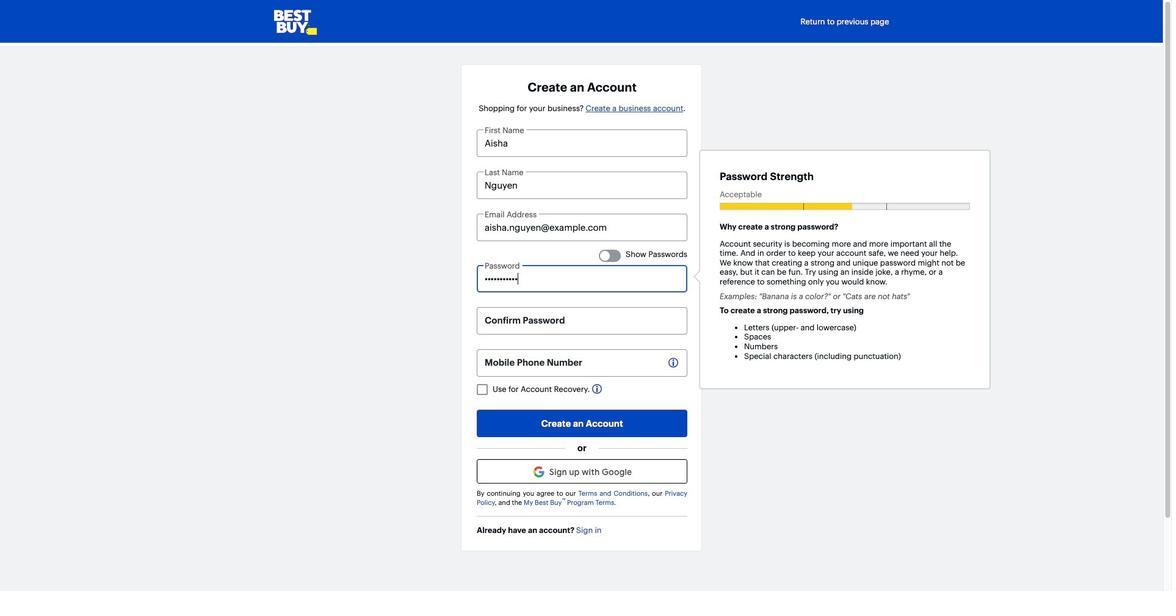 Task type: vqa. For each thing, say whether or not it's contained in the screenshot.
ex. "Nine+twelve=21" password field
yes



Task type: describe. For each thing, give the bounding box(es) containing it.
2   text field from the top
[[477, 172, 687, 199]]

account recovery phone info image
[[592, 384, 602, 394]]



Task type: locate. For each thing, give the bounding box(es) containing it.
  password field
[[477, 307, 687, 335]]

  email field
[[477, 214, 687, 241]]

0 vertical spatial   text field
[[477, 129, 687, 157]]

ex. "Nine+twelve=21" password field
[[477, 265, 687, 292]]

  telephone field
[[477, 349, 687, 377]]

1   text field from the top
[[477, 129, 687, 157]]

best buy home image
[[274, 0, 317, 43]]

  text field
[[477, 129, 687, 157], [477, 172, 687, 199]]

mobile phone number info image
[[669, 358, 678, 367]]

Use this mobile number for Account Recovery. checkbox
[[477, 384, 488, 395]]

1 vertical spatial   text field
[[477, 172, 687, 199]]



